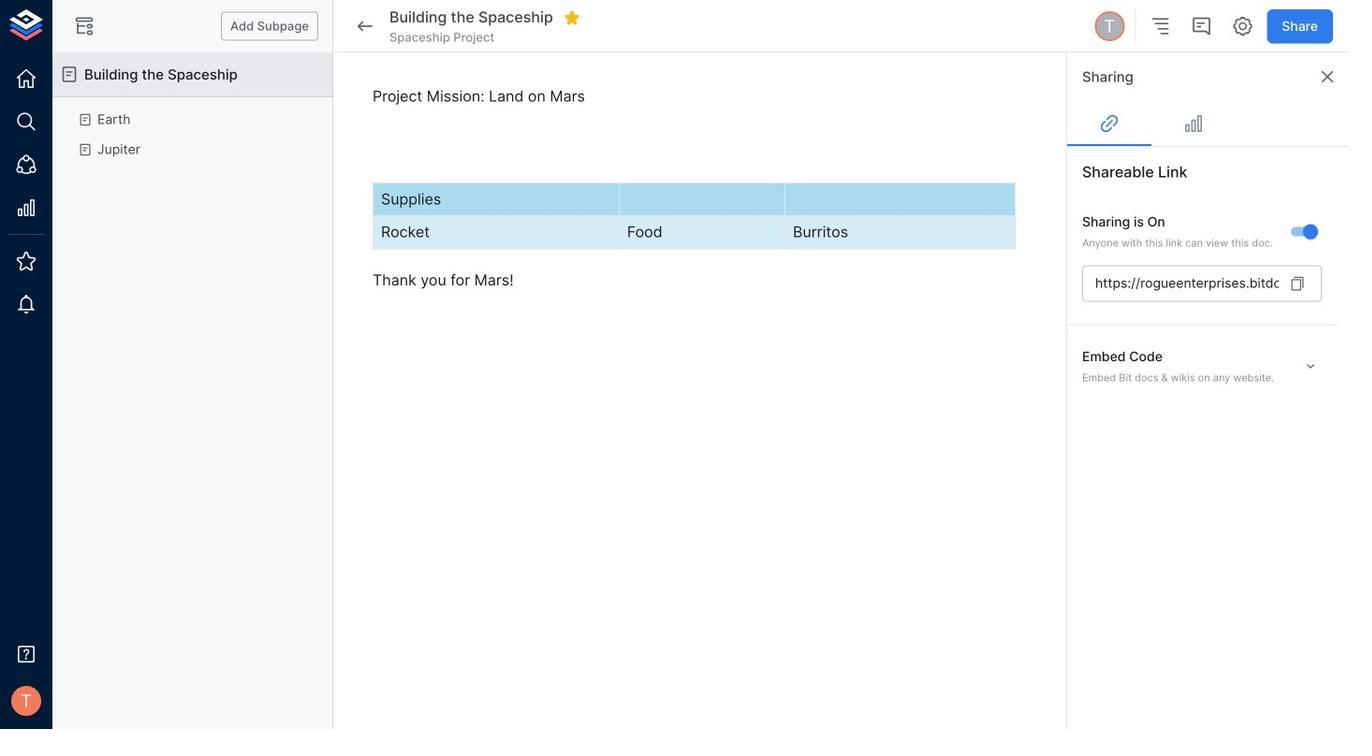 Task type: describe. For each thing, give the bounding box(es) containing it.
settings image
[[1232, 15, 1254, 37]]



Task type: vqa. For each thing, say whether or not it's contained in the screenshot.
right 🏁 Launch Goals
no



Task type: locate. For each thing, give the bounding box(es) containing it.
table of contents image
[[1149, 15, 1172, 37]]

None text field
[[1083, 265, 1279, 302]]

hide wiki image
[[73, 15, 96, 37]]

go back image
[[354, 15, 376, 37]]

remove favorite image
[[564, 9, 580, 26]]

comments image
[[1191, 15, 1213, 37]]

tab list
[[1068, 101, 1349, 146]]



